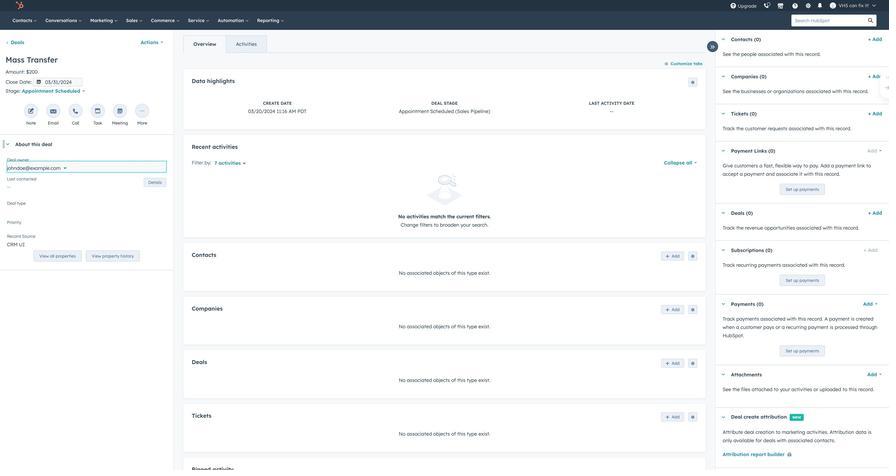 Task type: describe. For each thing, give the bounding box(es) containing it.
-- text field
[[7, 180, 166, 192]]

5 caret image from the top
[[722, 374, 726, 376]]

task image
[[95, 109, 101, 115]]

2 caret image from the top
[[722, 150, 726, 152]]

Search HubSpot search field
[[792, 15, 865, 26]]

email image
[[50, 109, 56, 115]]

marketplaces image
[[778, 3, 784, 9]]

MM/DD/YYYY text field
[[33, 78, 83, 86]]

1 caret image from the top
[[722, 38, 726, 40]]

more image
[[139, 109, 145, 115]]



Task type: locate. For each thing, give the bounding box(es) containing it.
note image
[[28, 109, 34, 115]]

call image
[[72, 109, 79, 115]]

caret image
[[722, 38, 726, 40], [722, 150, 726, 152], [722, 212, 726, 214], [722, 249, 726, 251], [722, 374, 726, 376]]

3 caret image from the top
[[722, 212, 726, 214]]

menu
[[727, 0, 881, 11]]

navigation
[[184, 35, 267, 53]]

4 caret image from the top
[[722, 249, 726, 251]]

meeting image
[[117, 109, 123, 115]]

alert
[[192, 174, 698, 229]]

caret image
[[722, 76, 726, 77], [722, 113, 726, 115], [6, 143, 10, 145], [722, 303, 726, 305], [722, 417, 726, 418]]

jacob simon image
[[831, 2, 837, 9]]



Task type: vqa. For each thing, say whether or not it's contained in the screenshot.
"Marketplaces" icon
yes



